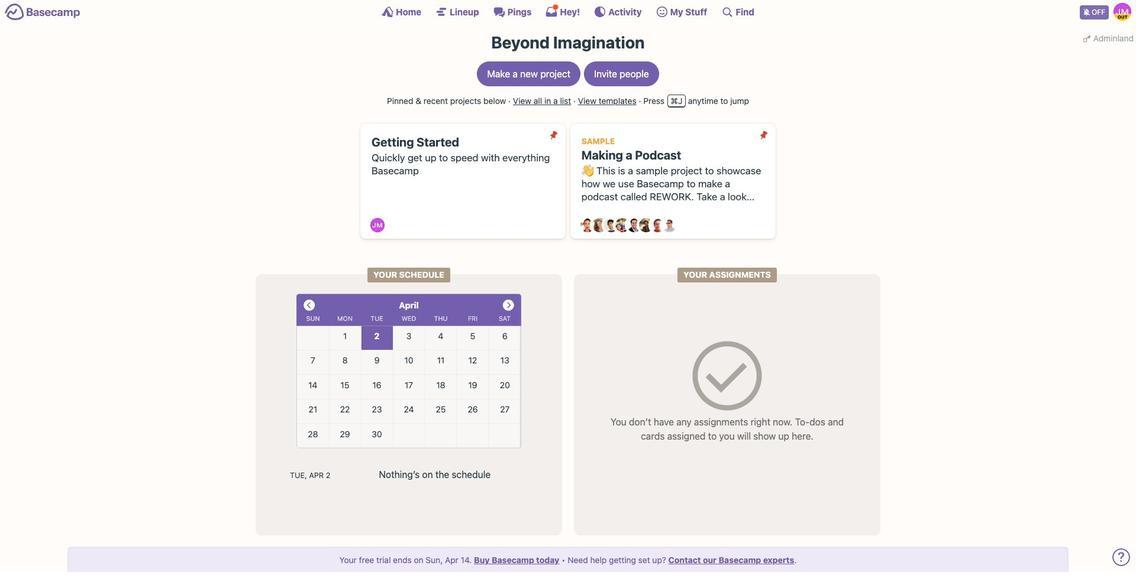 Task type: describe. For each thing, give the bounding box(es) containing it.
nicole katz image
[[639, 219, 653, 233]]

josh fiske image
[[627, 219, 642, 233]]

keyboard shortcut: ⌘ + / image
[[722, 6, 734, 18]]

switch accounts image
[[5, 3, 80, 21]]

jer mill image
[[371, 219, 385, 233]]

main element
[[0, 0, 1136, 23]]

jer mill image
[[1114, 3, 1132, 21]]

jennifer young image
[[616, 219, 630, 233]]

jared davis image
[[604, 219, 618, 233]]



Task type: locate. For each thing, give the bounding box(es) containing it.
victor cooper image
[[662, 219, 677, 233]]

cheryl walters image
[[592, 219, 606, 233]]

steve marsh image
[[651, 219, 665, 233]]

annie bryan image
[[581, 219, 595, 233]]



Task type: vqa. For each thing, say whether or not it's contained in the screenshot.
Jer Mill icon
yes



